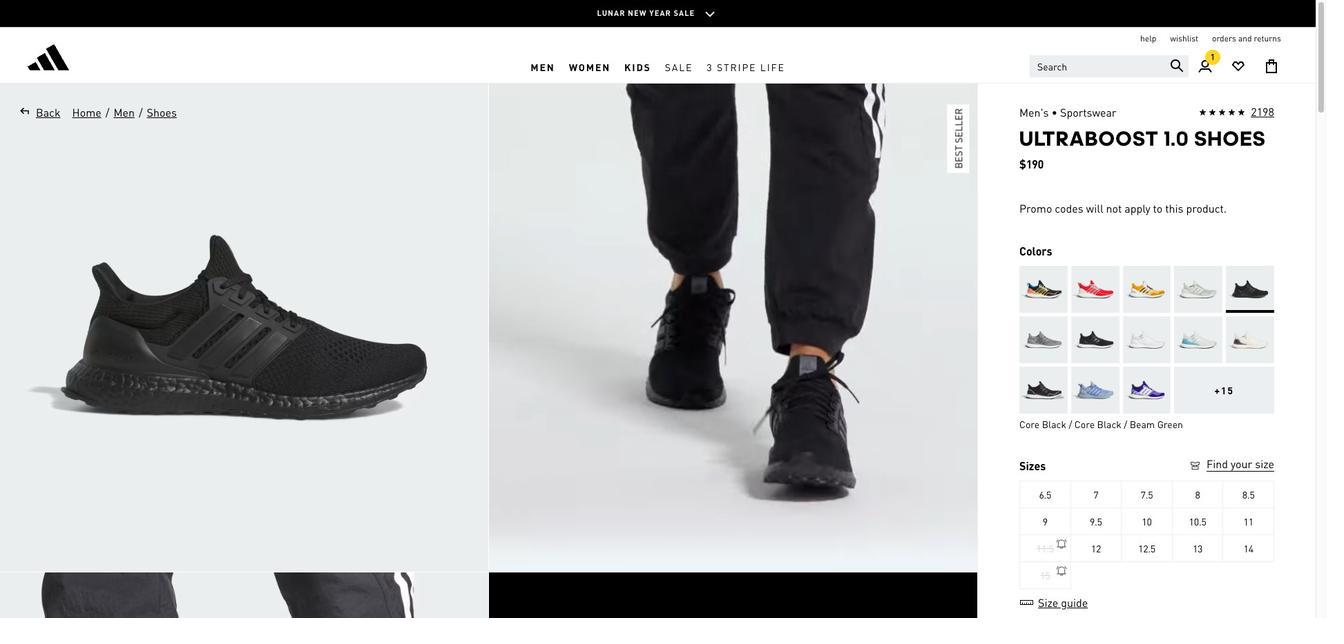 Task type: vqa. For each thing, say whether or not it's contained in the screenshot.
adiclub account portal teaser 'image'
no



Task type: describe. For each thing, give the bounding box(es) containing it.
0 vertical spatial product color: core black / core black / beam green image
[[1226, 266, 1274, 313]]

1
[[1211, 52, 1215, 62]]

8.5
[[1242, 488, 1255, 501]]

orders and returns link
[[1212, 33, 1281, 44]]

15 button
[[1020, 562, 1071, 589]]

1 link
[[1189, 50, 1222, 83]]

product.
[[1186, 201, 1227, 216]]

men's
[[1019, 105, 1049, 119]]

14 button
[[1223, 535, 1274, 562]]

stripe
[[717, 60, 757, 73]]

green
[[1157, 418, 1183, 430]]

guide
[[1061, 595, 1088, 610]]

play video image
[[712, 307, 754, 348]]

Search field
[[1030, 55, 1189, 77]]

promo codes will not apply to this product.
[[1019, 201, 1227, 216]]

men link
[[524, 50, 562, 83]]

3 stripe life
[[707, 60, 785, 73]]

sale inside main navigation element
[[665, 60, 693, 73]]

codes
[[1055, 201, 1083, 216]]

9.5
[[1090, 515, 1102, 528]]

wishlist
[[1170, 33, 1198, 44]]

men's • sportswear
[[1019, 105, 1116, 119]]

to
[[1153, 201, 1163, 216]]

men link
[[113, 104, 135, 121]]

sale link
[[658, 50, 700, 83]]

10.5 button
[[1173, 508, 1223, 535]]

back
[[36, 105, 60, 119]]

3
[[707, 60, 713, 73]]

find your size button
[[1189, 457, 1274, 474]]

/ down product color: blue dawn / blue dawn / blue fusion image
[[1069, 418, 1072, 430]]

beam
[[1130, 418, 1155, 430]]

product color: linen green / linen green / silver green image
[[1174, 266, 1223, 313]]

1 core from the left
[[1019, 418, 1040, 430]]

apply
[[1125, 201, 1150, 216]]

1.0
[[1164, 126, 1189, 151]]

2198 button
[[1199, 104, 1274, 121]]

men
[[114, 105, 135, 119]]

+15 button
[[1174, 367, 1274, 414]]

/ right men
[[139, 105, 143, 119]]

15
[[1040, 569, 1050, 582]]

/ left men
[[105, 105, 109, 119]]

0 vertical spatial shoes
[[147, 105, 177, 119]]

8.5 button
[[1223, 481, 1274, 508]]

shoes link
[[146, 104, 177, 121]]

seller
[[952, 108, 964, 143]]

10.5
[[1189, 515, 1206, 528]]

7.5
[[1141, 488, 1153, 501]]

lunar new year sale
[[597, 8, 695, 18]]

9 button
[[1020, 508, 1071, 535]]

new
[[628, 8, 647, 18]]

13 button
[[1173, 535, 1223, 562]]

7 button
[[1071, 481, 1122, 508]]

1 vertical spatial product color: core black / core black / beam green image
[[1071, 316, 1119, 363]]

sizes
[[1019, 459, 1046, 473]]

kids
[[624, 60, 651, 73]]

promo
[[1019, 201, 1052, 216]]

best
[[952, 146, 964, 169]]

•
[[1052, 105, 1057, 119]]

find your size image
[[1189, 459, 1202, 472]]

12
[[1091, 542, 1101, 555]]



Task type: locate. For each thing, give the bounding box(es) containing it.
find your size
[[1207, 457, 1274, 471]]

/
[[105, 105, 109, 119], [139, 105, 143, 119], [1069, 418, 1072, 430], [1124, 418, 1127, 430]]

2 core from the left
[[1075, 418, 1095, 430]]

1 black from the left
[[1042, 418, 1066, 430]]

product color: core black / core black / bright blue image
[[1019, 266, 1068, 313]]

0 horizontal spatial product color: core black / core black / beam green image
[[1071, 316, 1119, 363]]

black ultraboost 1.0 shoes image
[[0, 84, 488, 572], [489, 84, 977, 572], [0, 573, 488, 618], [489, 573, 977, 618]]

lunar
[[597, 8, 625, 18]]

shoes right men
[[147, 105, 177, 119]]

shoes down 2198 button
[[1194, 126, 1266, 151]]

1 horizontal spatial core
[[1075, 418, 1095, 430]]

1 horizontal spatial shoes
[[1194, 126, 1266, 151]]

sale right year
[[674, 8, 695, 18]]

your
[[1231, 457, 1252, 471]]

help
[[1140, 33, 1156, 44]]

best seller
[[952, 108, 964, 169]]

core down product color: core black / core black / wonder quartz image
[[1019, 418, 1040, 430]]

7
[[1093, 488, 1098, 501]]

1 horizontal spatial black
[[1097, 418, 1121, 430]]

1 vertical spatial shoes
[[1194, 126, 1266, 151]]

core black / core black / beam green
[[1019, 418, 1183, 430]]

sale left 3
[[665, 60, 693, 73]]

product color: core black / core black / wonder quartz image
[[1019, 367, 1068, 414]]

find
[[1207, 457, 1228, 471]]

sportswear
[[1060, 105, 1116, 119]]

shoes inside "ultraboost 1.0 shoes $190"
[[1194, 126, 1266, 151]]

product color: core black / core black / beam green image
[[1226, 266, 1274, 313], [1071, 316, 1119, 363]]

product color: off white / off white / core black image
[[1226, 316, 1274, 363]]

ultraboost 1.0 shoes $190
[[1019, 126, 1266, 171]]

0 horizontal spatial shoes
[[147, 105, 177, 119]]

and
[[1238, 33, 1252, 44]]

12.5
[[1138, 542, 1155, 555]]

colors
[[1019, 244, 1052, 258]]

product color: crystal white / crystal white / preloved blue image
[[1174, 316, 1223, 363]]

shoes
[[147, 105, 177, 119], [1194, 126, 1266, 151]]

home
[[72, 105, 101, 119]]

product color: blue dawn / blue dawn / blue fusion image
[[1071, 367, 1119, 414]]

7.5 button
[[1122, 481, 1173, 508]]

2 black from the left
[[1097, 418, 1121, 430]]

3 stripe life link
[[700, 50, 792, 83]]

11
[[1244, 515, 1253, 528]]

men
[[531, 60, 555, 73]]

9.5 button
[[1071, 508, 1122, 535]]

12.5 button
[[1122, 535, 1173, 562]]

black
[[1042, 418, 1066, 430], [1097, 418, 1121, 430]]

0 vertical spatial sale
[[674, 8, 695, 18]]

product color: cloud white / team maroon / team colleg gold image
[[1123, 266, 1171, 313]]

back link
[[14, 104, 61, 121]]

1 vertical spatial sale
[[665, 60, 693, 73]]

$190
[[1019, 157, 1044, 171]]

kids link
[[618, 50, 658, 83]]

0 horizontal spatial core
[[1019, 418, 1040, 430]]

9
[[1043, 515, 1048, 528]]

11 button
[[1223, 508, 1274, 535]]

black left beam on the bottom right of page
[[1097, 418, 1121, 430]]

home link
[[72, 104, 102, 121]]

product color: core black / core black / beam green image up product color: off white / off white / core black image
[[1226, 266, 1274, 313]]

sale
[[674, 8, 695, 18], [665, 60, 693, 73]]

8
[[1195, 488, 1200, 501]]

orders
[[1212, 33, 1236, 44]]

product color: grey three / grey five / core black image
[[1019, 316, 1068, 363]]

not
[[1106, 201, 1122, 216]]

size guide link
[[1019, 595, 1089, 610]]

6.5 button
[[1020, 481, 1071, 508]]

12 button
[[1071, 535, 1122, 562]]

product color: active red / active red / core black image
[[1071, 266, 1119, 313]]

product color: cloud white / cloud white / cloud white image
[[1123, 316, 1171, 363]]

/ left beam on the bottom right of page
[[1124, 418, 1127, 430]]

product color: core black / core black / beam green image up product color: blue dawn / blue dawn / blue fusion image
[[1071, 316, 1119, 363]]

main navigation element
[[315, 50, 1001, 83]]

size
[[1255, 457, 1274, 471]]

returns
[[1254, 33, 1281, 44]]

year
[[649, 8, 671, 18]]

home / men / shoes
[[72, 105, 177, 119]]

10
[[1142, 515, 1152, 528]]

0 horizontal spatial black
[[1042, 418, 1066, 430]]

life
[[760, 60, 785, 73]]

size guide
[[1038, 595, 1088, 610]]

help link
[[1140, 33, 1156, 44]]

women
[[569, 60, 611, 73]]

8 button
[[1173, 481, 1223, 508]]

11.5
[[1037, 542, 1054, 555]]

6.5
[[1039, 488, 1051, 501]]

10 button
[[1122, 508, 1173, 535]]

14
[[1244, 542, 1253, 555]]

11.5 button
[[1020, 535, 1071, 562]]

black down product color: core black / core black / wonder quartz image
[[1042, 418, 1066, 430]]

product color: lucid blue / cloud white / blue fusion image
[[1123, 367, 1171, 414]]

women link
[[562, 50, 618, 83]]

will
[[1086, 201, 1103, 216]]

ultraboost
[[1019, 126, 1159, 151]]

this
[[1165, 201, 1183, 216]]

core down product color: blue dawn / blue dawn / blue fusion image
[[1075, 418, 1095, 430]]

+15
[[1215, 384, 1234, 396]]

size
[[1038, 595, 1058, 610]]

orders and returns
[[1212, 33, 1281, 44]]

2198
[[1251, 104, 1274, 119]]

1 horizontal spatial product color: core black / core black / beam green image
[[1226, 266, 1274, 313]]

wishlist link
[[1170, 33, 1198, 44]]



